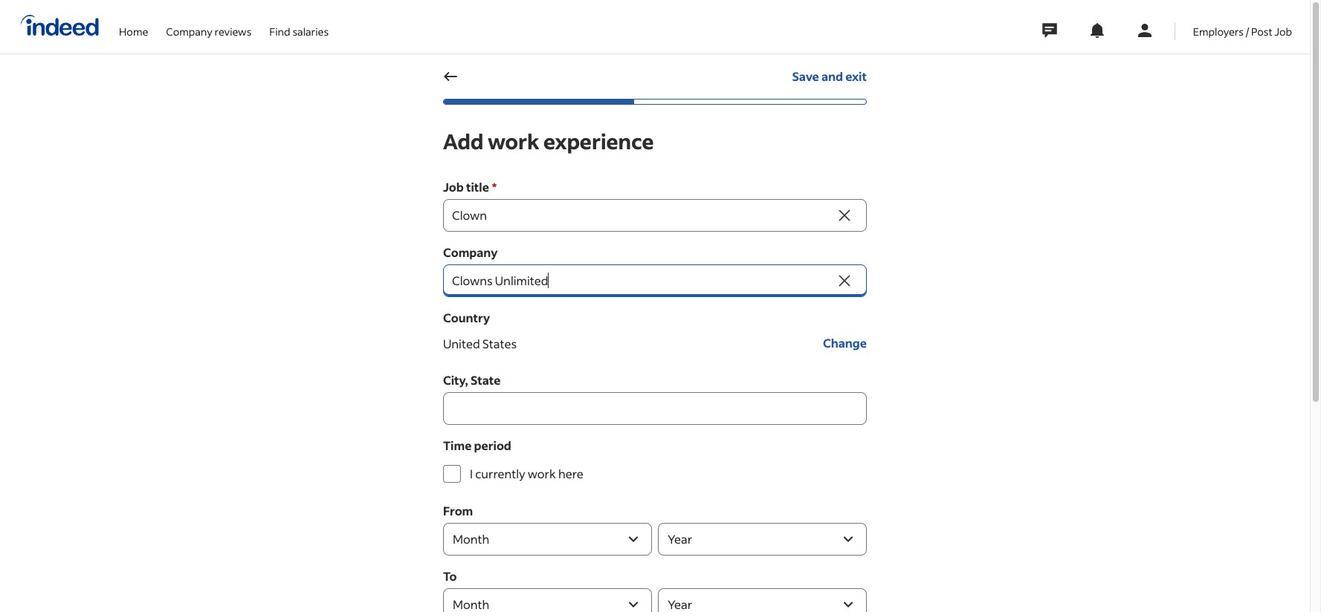 Task type: vqa. For each thing, say whether or not it's contained in the screenshot.
'experience'
yes



Task type: locate. For each thing, give the bounding box(es) containing it.
find salaries link
[[270, 0, 329, 51]]

None field
[[443, 199, 835, 232]]

save and exit
[[793, 68, 867, 84]]

company inside add work experience element
[[443, 245, 498, 260]]

progress image
[[444, 100, 634, 104]]

*
[[492, 179, 497, 195]]

time
[[443, 438, 472, 454]]

save and exit link
[[793, 60, 867, 93]]

work left here
[[528, 466, 556, 482]]

company left "reviews"
[[166, 24, 213, 38]]

0 vertical spatial job
[[1275, 24, 1293, 38]]

/
[[1247, 24, 1250, 38]]

company
[[166, 24, 213, 38], [443, 245, 498, 260]]

1 vertical spatial work
[[528, 466, 556, 482]]

add work experience
[[443, 128, 654, 155]]

currently
[[476, 466, 526, 482]]

job right post
[[1275, 24, 1293, 38]]

0 horizontal spatial company
[[166, 24, 213, 38]]

company down job title *
[[443, 245, 498, 260]]

work
[[488, 128, 540, 155], [528, 466, 556, 482]]

city, state
[[443, 373, 501, 388]]

exit
[[846, 68, 867, 84]]

reviews
[[215, 24, 252, 38]]

time period
[[443, 438, 512, 454]]

city,
[[443, 373, 468, 388]]

1 horizontal spatial company
[[443, 245, 498, 260]]

job left title
[[443, 179, 464, 195]]

employers
[[1194, 24, 1245, 38]]

company reviews link
[[166, 0, 252, 51]]

0 vertical spatial work
[[488, 128, 540, 155]]

I currently work here checkbox
[[443, 466, 461, 484]]

1 horizontal spatial job
[[1275, 24, 1293, 38]]

Company field
[[443, 265, 835, 298]]

job
[[1275, 24, 1293, 38], [443, 179, 464, 195]]

job inside add work experience element
[[443, 179, 464, 195]]

0 horizontal spatial job
[[443, 179, 464, 195]]

find
[[270, 24, 291, 38]]

post
[[1252, 24, 1273, 38]]

work down progress image at left top
[[488, 128, 540, 155]]

to
[[443, 569, 457, 585]]

i currently work here
[[470, 466, 584, 482]]

united states
[[443, 336, 517, 351]]

1 vertical spatial job
[[443, 179, 464, 195]]

0 vertical spatial company
[[166, 24, 213, 38]]

1 vertical spatial company
[[443, 245, 498, 260]]

home link
[[119, 0, 148, 51]]

change button
[[823, 327, 867, 360]]

find salaries
[[270, 24, 329, 38]]

add
[[443, 128, 484, 155]]



Task type: describe. For each thing, give the bounding box(es) containing it.
i
[[470, 466, 473, 482]]

company for company reviews
[[166, 24, 213, 38]]

home
[[119, 24, 148, 38]]

change
[[823, 335, 867, 351]]

salaries
[[293, 24, 329, 38]]

City, State field
[[443, 393, 867, 426]]

progress progress bar
[[443, 99, 867, 105]]

company reviews
[[166, 24, 252, 38]]

united
[[443, 336, 480, 351]]

from
[[443, 504, 473, 519]]

experience
[[544, 128, 654, 155]]

state
[[471, 373, 501, 388]]

title
[[466, 179, 489, 195]]

here
[[559, 466, 584, 482]]

add work experience element
[[443, 128, 879, 613]]

states
[[483, 336, 517, 351]]

employers / post job link
[[1194, 0, 1293, 51]]

save
[[793, 68, 820, 84]]

job title *
[[443, 179, 497, 195]]

employers / post job
[[1194, 24, 1293, 38]]

period
[[474, 438, 512, 454]]

company for company
[[443, 245, 498, 260]]

country
[[443, 310, 490, 326]]

and
[[822, 68, 844, 84]]



